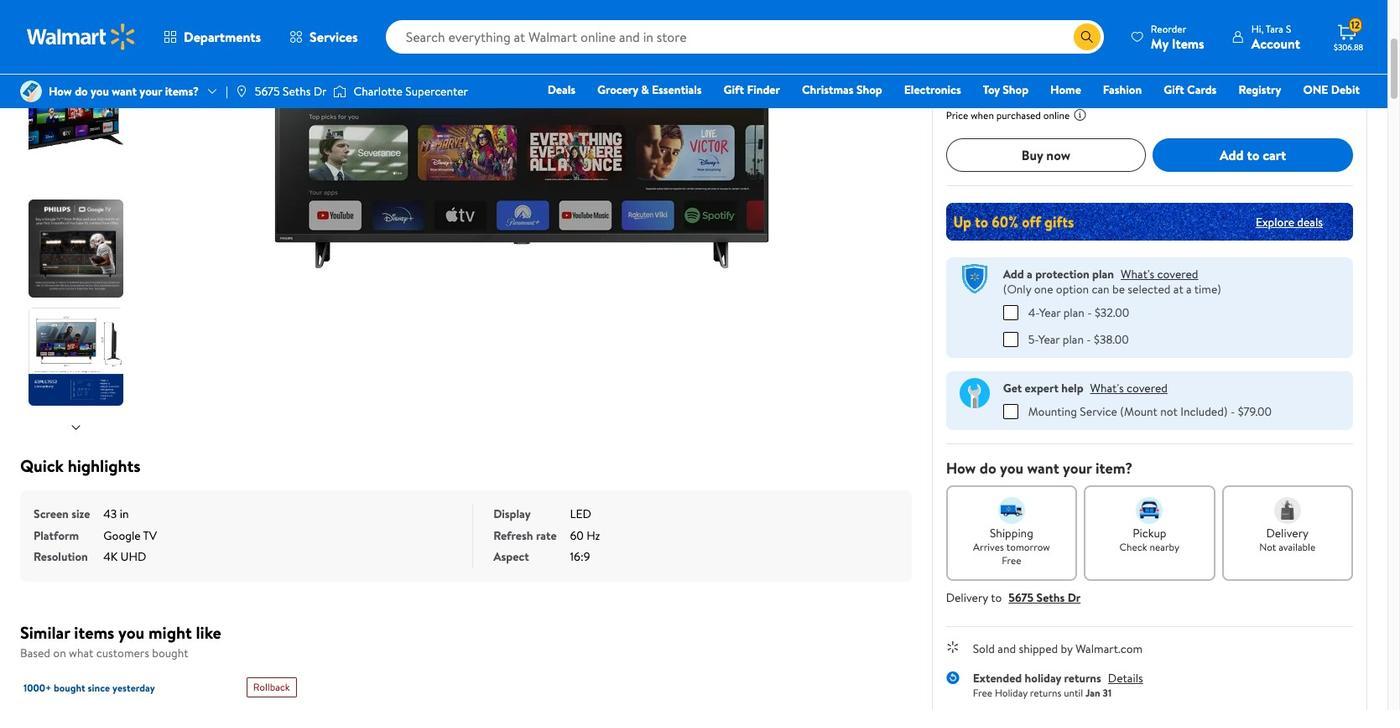 Task type: locate. For each thing, give the bounding box(es) containing it.
 image down the walmart image
[[20, 81, 42, 102]]

your left item?
[[1063, 458, 1092, 479]]

2 vertical spatial you
[[118, 621, 145, 644]]

0 vertical spatial you
[[91, 83, 109, 100]]

you down philips 43" class 4k ultra hd (2160p) google smart led tv (43pul7652/f7) - image 2 of 24
[[91, 83, 109, 100]]

year down the one
[[1039, 304, 1061, 321]]

search icon image
[[1080, 30, 1094, 44]]

do up shipping
[[980, 458, 996, 479]]

- left $32.00 at right top
[[1087, 304, 1092, 321]]

returns left until
[[1030, 686, 1062, 701]]

1 horizontal spatial free
[[1002, 553, 1021, 568]]

|
[[226, 83, 228, 100]]

5675 right |
[[255, 83, 280, 100]]

add left cart on the top right
[[1220, 146, 1244, 164]]

plan right option
[[1092, 266, 1114, 283]]

selected
[[1128, 281, 1171, 298]]

&
[[641, 81, 649, 98]]

walmart.com
[[1076, 641, 1143, 657]]

1 horizontal spatial you
[[118, 621, 145, 644]]

0 horizontal spatial free
[[973, 686, 992, 701]]

Search search field
[[386, 20, 1104, 54]]

dr up by
[[1068, 589, 1081, 606]]

add left the one
[[1003, 266, 1024, 283]]

0 vertical spatial add
[[1220, 146, 1244, 164]]

1 vertical spatial to
[[991, 589, 1002, 606]]

gift for gift finder
[[724, 81, 744, 98]]

holiday
[[1025, 670, 1061, 687]]

how down philips 43" class 4k ultra hd (2160p) google smart led tv (43pul7652/f7) - image 2 of 24
[[49, 83, 72, 100]]

1 vertical spatial bought
[[54, 681, 85, 695]]

cart
[[1263, 146, 1286, 164]]

0 horizontal spatial bought
[[54, 681, 85, 695]]

0 vertical spatial to
[[1247, 146, 1260, 164]]

1 horizontal spatial bought
[[152, 645, 188, 662]]

covered up mounting service (mount not included) - $79.00 on the bottom right of page
[[1127, 380, 1168, 396]]

0 vertical spatial what's covered button
[[1121, 266, 1198, 283]]

year down 4- in the right top of the page
[[1038, 331, 1060, 348]]

to for add
[[1247, 146, 1260, 164]]

1 vertical spatial year
[[1038, 331, 1060, 348]]

1 horizontal spatial seths
[[1037, 589, 1065, 606]]

1 horizontal spatial gift
[[1164, 81, 1184, 98]]

delivery up the sold
[[946, 589, 988, 606]]

4-
[[1028, 304, 1039, 321]]

hz
[[587, 527, 600, 544]]

add inside add a protection plan what's covered (only one option can be selected at a time)
[[1003, 266, 1024, 283]]

available
[[1279, 540, 1316, 554]]

fashion
[[1103, 81, 1142, 98]]

0 vertical spatial covered
[[1157, 266, 1198, 283]]

you up customers
[[118, 621, 145, 644]]

1 shop from the left
[[857, 81, 882, 98]]

1 vertical spatial add
[[1003, 266, 1024, 283]]

essentials
[[652, 81, 702, 98]]

intent image for pickup image
[[1136, 497, 1163, 524]]

what's covered button for add a protection plan
[[1121, 266, 1198, 283]]

legal information image
[[1073, 108, 1087, 122]]

with
[[986, 87, 1008, 104]]

5675 down tomorrow
[[1009, 589, 1034, 606]]

1 vertical spatial 5675
[[1009, 589, 1034, 606]]

0 vertical spatial what's
[[1121, 266, 1155, 283]]

1 vertical spatial want
[[1027, 458, 1059, 479]]

now
[[946, 24, 993, 57]]

want left the items?
[[112, 83, 137, 100]]

shop inside toy shop link
[[1003, 81, 1029, 98]]

0 horizontal spatial seths
[[283, 83, 311, 100]]

a right at
[[1186, 281, 1192, 298]]

free down shipping
[[1002, 553, 1021, 568]]

led refresh rate
[[493, 506, 591, 544]]

0 horizontal spatial you
[[91, 83, 109, 100]]

0 horizontal spatial to
[[991, 589, 1002, 606]]

and
[[998, 641, 1016, 657]]

43
[[103, 506, 117, 523]]

size
[[71, 506, 90, 523]]

1 horizontal spatial to
[[1247, 146, 1260, 164]]

1 horizontal spatial add
[[1220, 146, 1244, 164]]

shop right christmas
[[857, 81, 882, 98]]

your left the items?
[[140, 83, 162, 100]]

1 vertical spatial seths
[[1037, 589, 1065, 606]]

quick
[[20, 455, 64, 477]]

0 horizontal spatial dr
[[314, 83, 327, 100]]

wpp logo image
[[959, 264, 990, 294]]

0 horizontal spatial want
[[112, 83, 137, 100]]

learn
[[1048, 87, 1076, 104]]

seths
[[283, 83, 311, 100], [1037, 589, 1065, 606]]

1 horizontal spatial your
[[1063, 458, 1092, 479]]

s
[[1286, 21, 1291, 36]]

what's right can
[[1121, 266, 1155, 283]]

add inside button
[[1220, 146, 1244, 164]]

0 vertical spatial your
[[140, 83, 162, 100]]

up to sixty percent off deals. shop now. image
[[946, 203, 1353, 241]]

intent image for delivery image
[[1274, 497, 1301, 524]]

1 vertical spatial how
[[946, 458, 976, 479]]

1 vertical spatial what's covered button
[[1090, 380, 1168, 396]]

mounting service (mount not included) - $79.00
[[1028, 403, 1272, 420]]

1 vertical spatial dr
[[1068, 589, 1081, 606]]

do
[[75, 83, 88, 100], [980, 458, 996, 479]]

similar
[[20, 621, 70, 644]]

gift cards link
[[1156, 81, 1224, 99]]

explore deals link
[[1249, 207, 1330, 237]]

1 horizontal spatial dr
[[1068, 589, 1081, 606]]

plan inside add a protection plan what's covered (only one option can be selected at a time)
[[1092, 266, 1114, 283]]

4-Year plan - $32.00 checkbox
[[1003, 305, 1018, 320]]

2 vertical spatial plan
[[1063, 331, 1084, 348]]

supercenter
[[405, 83, 468, 100]]

0 vertical spatial -
[[1087, 304, 1092, 321]]

to inside button
[[1247, 146, 1260, 164]]

expert
[[1025, 380, 1059, 396]]

 image
[[333, 83, 347, 100]]

- left the $38.00 at the right top of the page
[[1087, 331, 1091, 348]]

you for how do you want your items?
[[91, 83, 109, 100]]

0 vertical spatial plan
[[1092, 266, 1114, 283]]

shop for toy shop
[[1003, 81, 1029, 98]]

0 vertical spatial how
[[49, 83, 72, 100]]

details
[[1108, 670, 1143, 687]]

seths up sold and shipped by walmart.com
[[1037, 589, 1065, 606]]

bought down might
[[152, 645, 188, 662]]

0 vertical spatial free
[[1002, 553, 1021, 568]]

christmas shop link
[[794, 81, 890, 99]]

4k
[[103, 549, 118, 565]]

0 horizontal spatial gift
[[724, 81, 744, 98]]

0 horizontal spatial shop
[[857, 81, 882, 98]]

explore deals
[[1256, 214, 1323, 230]]

1 gift from the left
[[724, 81, 744, 98]]

0 vertical spatial delivery
[[1266, 525, 1309, 542]]

gift left finder
[[724, 81, 744, 98]]

1 vertical spatial plan
[[1064, 304, 1085, 321]]

you
[[949, 60, 968, 77]]

buy now button
[[946, 138, 1146, 172]]

jan
[[1086, 686, 1100, 701]]

one
[[1034, 281, 1053, 298]]

 image
[[20, 81, 42, 102], [235, 85, 248, 98]]

how
[[1079, 87, 1100, 104]]

hi, tara s account
[[1251, 21, 1300, 52]]

bought left since
[[54, 681, 85, 695]]

free left holiday
[[973, 686, 992, 701]]

can
[[1092, 281, 1110, 298]]

1 horizontal spatial  image
[[235, 85, 248, 98]]

- left "$79.00"
[[1231, 403, 1235, 420]]

1 vertical spatial delivery
[[946, 589, 988, 606]]

home
[[1050, 81, 1081, 98]]

intent image for shipping image
[[998, 497, 1025, 524]]

affirm image
[[1011, 86, 1045, 100]]

time)
[[1194, 281, 1221, 298]]

add
[[1220, 146, 1244, 164], [1003, 266, 1024, 283]]

deals
[[1297, 214, 1323, 230]]

items?
[[165, 83, 199, 100]]

shop for christmas shop
[[857, 81, 882, 98]]

what's up service
[[1090, 380, 1124, 396]]

1 vertical spatial -
[[1087, 331, 1091, 348]]

5675 seths dr button
[[1009, 589, 1081, 606]]

a left the one
[[1027, 266, 1033, 283]]

services button
[[275, 17, 372, 57]]

returns left 31
[[1064, 670, 1101, 687]]

$21/mo with
[[946, 87, 1008, 104]]

quick highlights
[[20, 455, 141, 477]]

charlotte supercenter
[[354, 83, 468, 100]]

0 vertical spatial bought
[[152, 645, 188, 662]]

shop down $24.00
[[1003, 81, 1029, 98]]

$24.00
[[999, 60, 1040, 78]]

to left cart on the top right
[[1247, 146, 1260, 164]]

1 vertical spatial free
[[973, 686, 992, 701]]

not
[[1259, 540, 1276, 554]]

plan down option
[[1064, 304, 1085, 321]]

1 horizontal spatial want
[[1027, 458, 1059, 479]]

platform
[[34, 527, 79, 544]]

2 shop from the left
[[1003, 81, 1029, 98]]

0 horizontal spatial 5675
[[255, 83, 280, 100]]

protection
[[1035, 266, 1090, 283]]

items
[[74, 621, 114, 644]]

1 horizontal spatial delivery
[[1266, 525, 1309, 542]]

philips 43" class 4k ultra hd (2160p) google smart led tv (43pul7652/f7) - image 4 of 24 image
[[29, 200, 127, 298]]

grocery
[[597, 81, 638, 98]]

2 gift from the left
[[1164, 81, 1184, 98]]

plan down 4-year plan - $32.00
[[1063, 331, 1084, 348]]

your for item?
[[1063, 458, 1092, 479]]

toy
[[983, 81, 1000, 98]]

0 vertical spatial want
[[112, 83, 137, 100]]

1 vertical spatial you
[[1000, 458, 1024, 479]]

what's
[[1121, 266, 1155, 283], [1090, 380, 1124, 396]]

departments
[[184, 28, 261, 46]]

0 horizontal spatial add
[[1003, 266, 1024, 283]]

shop inside christmas shop link
[[857, 81, 882, 98]]

delivery down intent image for delivery
[[1266, 525, 1309, 542]]

add to cart button
[[1153, 138, 1353, 172]]

seths down the services dropdown button
[[283, 83, 311, 100]]

walmart+ link
[[1302, 104, 1367, 122]]

1 horizontal spatial do
[[980, 458, 996, 479]]

do down philips 43" class 4k ultra hd (2160p) google smart led tv (43pul7652/f7) - image 2 of 24
[[75, 83, 88, 100]]

deals
[[548, 81, 576, 98]]

how down in_home_installation logo
[[946, 458, 976, 479]]

you up intent image for shipping at the bottom right of the page
[[1000, 458, 1024, 479]]

returns
[[1064, 670, 1101, 687], [1030, 686, 1062, 701]]

to left 5675 seths dr button
[[991, 589, 1002, 606]]

want down mounting
[[1027, 458, 1059, 479]]

1 horizontal spatial how
[[946, 458, 976, 479]]

5-Year plan - $38.00 checkbox
[[1003, 332, 1018, 347]]

what's covered button for get expert help
[[1090, 380, 1168, 396]]

1 vertical spatial do
[[980, 458, 996, 479]]

christmas shop
[[802, 81, 882, 98]]

2 horizontal spatial you
[[1000, 458, 1024, 479]]

dr down the services dropdown button
[[314, 83, 327, 100]]

0 vertical spatial year
[[1039, 304, 1061, 321]]

plan
[[1092, 266, 1114, 283], [1064, 304, 1085, 321], [1063, 331, 1084, 348]]

electronics link
[[897, 81, 969, 99]]

1 horizontal spatial shop
[[1003, 81, 1029, 98]]

you inside similar items you might like based on what customers bought
[[118, 621, 145, 644]]

0 horizontal spatial your
[[140, 83, 162, 100]]

services
[[310, 28, 358, 46]]

walmart image
[[27, 23, 136, 50]]

learn more about strikethrough prices image
[[1130, 39, 1143, 52]]

0 horizontal spatial how
[[49, 83, 72, 100]]

philips 43" class 4k ultra hd (2160p) google smart led tv (43pul7652/f7) - image 3 of 24 image
[[29, 91, 127, 190]]

0 horizontal spatial  image
[[20, 81, 42, 102]]

shipped
[[1019, 641, 1058, 657]]

to for delivery
[[991, 589, 1002, 606]]

0 vertical spatial do
[[75, 83, 88, 100]]

1 vertical spatial your
[[1063, 458, 1092, 479]]

 image right |
[[235, 85, 248, 98]]

0 horizontal spatial delivery
[[946, 589, 988, 606]]

0 horizontal spatial do
[[75, 83, 88, 100]]

screen
[[34, 506, 69, 523]]

covered down up to sixty percent off deals. shop now. image
[[1157, 266, 1198, 283]]

delivery for not
[[1266, 525, 1309, 542]]

gift left cards
[[1164, 81, 1184, 98]]

holiday
[[995, 686, 1028, 701]]

how
[[49, 83, 72, 100], [946, 458, 976, 479]]

year
[[1039, 304, 1061, 321], [1038, 331, 1060, 348]]

delivery inside delivery not available
[[1266, 525, 1309, 542]]

now $214.00
[[946, 24, 1079, 57]]



Task type: describe. For each thing, give the bounding box(es) containing it.
walmart+
[[1310, 105, 1360, 122]]

on
[[53, 645, 66, 662]]

home link
[[1043, 81, 1089, 99]]

highlights
[[68, 455, 141, 477]]

1 horizontal spatial 5675
[[1009, 589, 1034, 606]]

plan for $38.00
[[1063, 331, 1084, 348]]

tomorrow
[[1006, 540, 1050, 554]]

extended holiday returns details free holiday returns until jan 31
[[973, 670, 1143, 701]]

delivery to 5675 seths dr
[[946, 589, 1081, 606]]

you for how do you want your item?
[[1000, 458, 1024, 479]]

your for items?
[[140, 83, 162, 100]]

google tv resolution
[[34, 527, 157, 565]]

0 horizontal spatial returns
[[1030, 686, 1062, 701]]

how do you want your item?
[[946, 458, 1133, 479]]

explore
[[1256, 214, 1295, 230]]

0 vertical spatial dr
[[314, 83, 327, 100]]

 image for 5675
[[235, 85, 248, 98]]

purchased
[[996, 108, 1041, 122]]

save
[[971, 60, 993, 77]]

items
[[1172, 34, 1205, 52]]

mounting
[[1028, 403, 1077, 420]]

philips 43" class 4k ultra hd (2160p) google smart led tv (43pul7652/f7) - image 5 of 24 image
[[29, 308, 127, 406]]

sold and shipped by walmart.com
[[973, 641, 1143, 657]]

when
[[971, 108, 994, 122]]

5675 seths dr
[[255, 83, 327, 100]]

gift finder link
[[716, 81, 788, 99]]

1 vertical spatial what's
[[1090, 380, 1124, 396]]

details button
[[1108, 670, 1143, 687]]

led
[[570, 506, 591, 523]]

next image image
[[69, 421, 83, 434]]

screen size
[[34, 506, 90, 523]]

one debit walmart+
[[1303, 81, 1360, 122]]

add for add to cart
[[1220, 146, 1244, 164]]

fashion link
[[1096, 81, 1150, 99]]

$238.00
[[1085, 37, 1127, 54]]

add to cart
[[1220, 146, 1286, 164]]

add for add a protection plan what's covered (only one option can be selected at a time)
[[1003, 266, 1024, 283]]

similar items you might like based on what customers bought
[[20, 621, 221, 662]]

2 vertical spatial -
[[1231, 403, 1235, 420]]

$21/mo
[[946, 87, 983, 104]]

covered inside add a protection plan what's covered (only one option can be selected at a time)
[[1157, 266, 1198, 283]]

16:9
[[570, 549, 590, 565]]

since
[[88, 681, 110, 695]]

bought inside similar items you might like based on what customers bought
[[152, 645, 188, 662]]

buy
[[1022, 146, 1043, 164]]

- for $38.00
[[1087, 331, 1091, 348]]

aspect
[[493, 549, 529, 565]]

Walmart Site-Wide search field
[[386, 20, 1104, 54]]

toy shop link
[[975, 81, 1036, 99]]

charlotte
[[354, 83, 403, 100]]

price when purchased online
[[946, 108, 1070, 122]]

how for how do you want your item?
[[946, 458, 976, 479]]

online
[[1043, 108, 1070, 122]]

next media item image
[[809, 80, 829, 100]]

at
[[1174, 281, 1184, 298]]

get
[[1003, 380, 1022, 396]]

1 vertical spatial covered
[[1127, 380, 1168, 396]]

debit
[[1331, 81, 1360, 98]]

get expert help what's covered
[[1003, 380, 1168, 396]]

how do you want your items?
[[49, 83, 199, 100]]

 image for how
[[20, 81, 42, 102]]

1 horizontal spatial a
[[1186, 281, 1192, 298]]

not
[[1160, 403, 1178, 420]]

like
[[196, 621, 221, 644]]

year for 5-
[[1038, 331, 1060, 348]]

- for $32.00
[[1087, 304, 1092, 321]]

0 horizontal spatial a
[[1027, 266, 1033, 283]]

christmas
[[802, 81, 854, 98]]

4k uhd
[[103, 549, 146, 565]]

do for how do you want your items?
[[75, 83, 88, 100]]

tv
[[143, 527, 157, 544]]

want for items?
[[112, 83, 137, 100]]

one
[[1303, 81, 1328, 98]]

$214.00
[[998, 24, 1079, 57]]

now
[[1046, 146, 1071, 164]]

reorder
[[1151, 21, 1187, 36]]

help
[[1061, 380, 1084, 396]]

refresh
[[493, 527, 533, 544]]

do for how do you want your item?
[[980, 458, 996, 479]]

grocery & essentials
[[597, 81, 702, 98]]

how for how do you want your items?
[[49, 83, 72, 100]]

31
[[1103, 686, 1112, 701]]

yesterday
[[112, 681, 155, 695]]

free inside shipping arrives tomorrow free
[[1002, 553, 1021, 568]]

account
[[1251, 34, 1300, 52]]

learn how button
[[1048, 87, 1100, 105]]

(mount
[[1120, 403, 1158, 420]]

4-year plan - $32.00
[[1028, 304, 1129, 321]]

delivery not available
[[1259, 525, 1316, 554]]

1 horizontal spatial returns
[[1064, 670, 1101, 687]]

in
[[120, 506, 129, 523]]

grocery & essentials link
[[590, 81, 709, 99]]

might
[[149, 621, 192, 644]]

0 vertical spatial seths
[[283, 83, 311, 100]]

be
[[1112, 281, 1125, 298]]

you for similar items you might like based on what customers bought
[[118, 621, 145, 644]]

resolution
[[34, 549, 88, 565]]

$32.00
[[1095, 304, 1129, 321]]

5-year plan - $38.00
[[1028, 331, 1129, 348]]

registry
[[1239, 81, 1281, 98]]

free inside "extended holiday returns details free holiday returns until jan 31"
[[973, 686, 992, 701]]

price
[[946, 108, 968, 122]]

arrives
[[973, 540, 1004, 554]]

what's inside add a protection plan what's covered (only one option can be selected at a time)
[[1121, 266, 1155, 283]]

what
[[69, 645, 93, 662]]

add a protection plan what's covered (only one option can be selected at a time)
[[1003, 266, 1221, 298]]

Mounting Service (Mount not Included) - $79.00 checkbox
[[1003, 404, 1018, 419]]

$38.00
[[1094, 331, 1129, 348]]

gift cards
[[1164, 81, 1217, 98]]

reorder my items
[[1151, 21, 1205, 52]]

1000+ bought since yesterday
[[24, 681, 155, 695]]

philips 43" class 4k ultra hd (2160p) google smart led tv (43pul7652/f7) image
[[253, 0, 790, 370]]

gift for gift cards
[[1164, 81, 1184, 98]]

0 vertical spatial 5675
[[255, 83, 280, 100]]

finder
[[747, 81, 780, 98]]

cards
[[1187, 81, 1217, 98]]

$306.88
[[1334, 41, 1363, 53]]

want for item?
[[1027, 458, 1059, 479]]

year for 4-
[[1039, 304, 1061, 321]]

plan for $32.00
[[1064, 304, 1085, 321]]

philips 43" class 4k ultra hd (2160p) google smart led tv (43pul7652/f7) - image 2 of 24 image
[[29, 0, 127, 81]]

delivery for to
[[946, 589, 988, 606]]

uhd
[[120, 549, 146, 565]]

12
[[1351, 18, 1360, 32]]

(only
[[1003, 281, 1031, 298]]

60 hz aspect
[[493, 527, 600, 565]]

in_home_installation logo image
[[959, 378, 990, 408]]



Task type: vqa. For each thing, say whether or not it's contained in the screenshot.
'with' to the left
no



